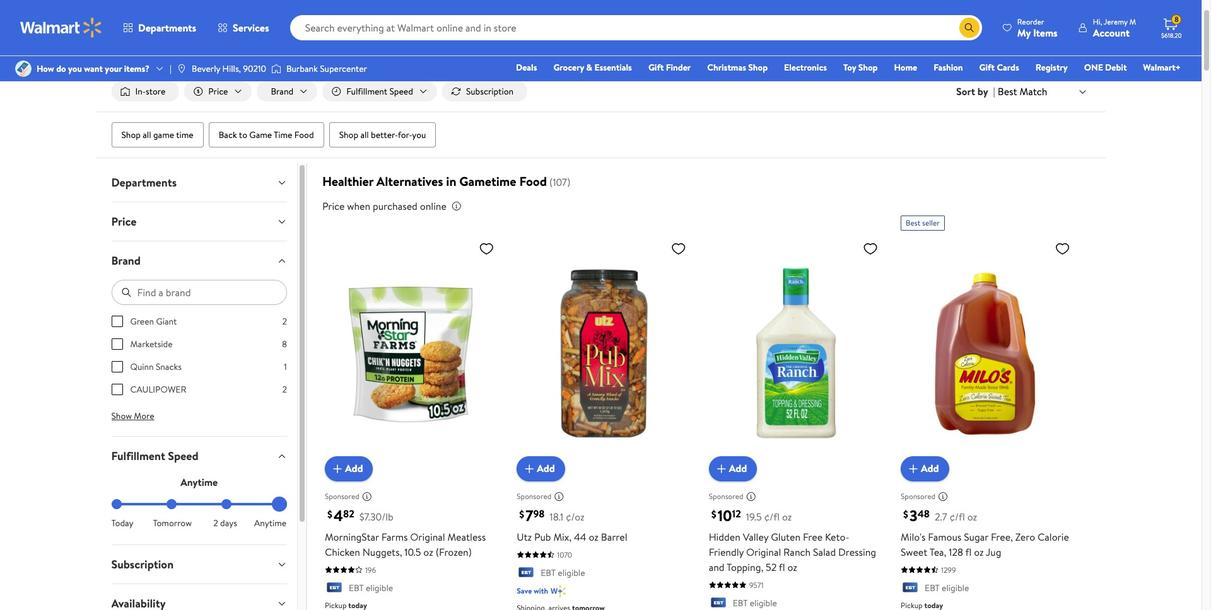 Task type: describe. For each thing, give the bounding box(es) containing it.
19.5
[[746, 510, 762, 524]]

speed inside tab
[[168, 449, 199, 464]]

Find a brand search field
[[111, 280, 287, 305]]

free
[[803, 530, 823, 544]]

quinn snacks
[[130, 361, 182, 374]]

4
[[334, 505, 343, 527]]

fulfillment speed button inside sort and filter section element
[[322, 81, 437, 102]]

topping,
[[727, 561, 763, 574]]

electronics link
[[779, 61, 833, 74]]

in
[[446, 173, 456, 190]]

oz up sugar
[[968, 510, 977, 524]]

meatless
[[448, 530, 486, 544]]

keto-
[[825, 530, 849, 544]]

10
[[718, 505, 732, 527]]

1 / from the left
[[136, 13, 139, 26]]

ebt eligible for 10
[[733, 597, 777, 610]]

healthier alternatives in gametime food (107)
[[322, 173, 571, 190]]

fulfillment speed tab
[[101, 437, 297, 476]]

brand tab
[[101, 242, 297, 280]]

morningstar farms original meatless chicken nuggets, 10.5 oz (frozen) image
[[325, 236, 499, 472]]

tomorrow
[[153, 517, 192, 530]]

1 vertical spatial healthier
[[322, 173, 373, 190]]

food / seasonal grocery / gametime food / healthier alternatives
[[111, 13, 383, 26]]

deals
[[516, 61, 537, 74]]

best for best seller
[[906, 218, 920, 228]]

Today radio
[[111, 500, 121, 510]]

2.7
[[935, 510, 947, 524]]

mix,
[[553, 530, 572, 544]]

oz inside $ 7 98 18.1 ¢/oz utz pub mix, 44 oz barrel
[[589, 530, 599, 544]]

nuggets,
[[363, 545, 402, 559]]

show more
[[111, 410, 154, 423]]

toy
[[843, 61, 856, 74]]

18.1
[[550, 510, 563, 524]]

oz inside $ 4 82 $7.30/lb morningstar farms original meatless chicken nuggets, 10.5 oz (frozen)
[[423, 545, 433, 559]]

$ 3 48 2.7 ¢/fl oz milo's famous sugar free, zero calorie sweet tea, 128 fl oz jug
[[901, 505, 1069, 559]]

better-
[[371, 129, 398, 141]]

in-store button
[[111, 81, 179, 102]]

52
[[766, 561, 777, 574]]

2 horizontal spatial price
[[322, 199, 345, 213]]

196
[[365, 565, 376, 576]]

best seller
[[906, 218, 940, 228]]

hidden valley gluten free keto-friendly original ranch salad dressing and topping, 52 fl oz image
[[709, 236, 883, 472]]

essentials
[[594, 61, 632, 74]]

deals link
[[510, 61, 543, 74]]

price inside sort and filter section element
[[208, 85, 228, 98]]

subscription button
[[101, 546, 297, 584]]

sort
[[956, 85, 975, 98]]

price inside tab
[[111, 214, 136, 230]]

ebt image for 4
[[325, 583, 344, 595]]

 image for burbank supercenter
[[271, 62, 281, 75]]

one
[[1084, 61, 1103, 74]]

purchased
[[373, 199, 418, 213]]

1 vertical spatial fulfillment speed button
[[101, 437, 297, 476]]

toy shop
[[843, 61, 878, 74]]

walmart image
[[20, 18, 102, 38]]

fulfillment inside tab
[[111, 449, 165, 464]]

ebt eligible for 4
[[349, 582, 393, 595]]

add button for 4
[[325, 457, 373, 482]]

3 / from the left
[[291, 13, 294, 26]]

¢/fl for 3
[[950, 510, 965, 524]]

shop all game time
[[121, 129, 193, 141]]

2 inside how fast do you want your order? option group
[[213, 517, 218, 530]]

9571
[[749, 580, 764, 591]]

marketside
[[130, 338, 173, 351]]

shop all better-for-you
[[339, 129, 426, 141]]

my
[[1017, 26, 1031, 39]]

1 vertical spatial brand button
[[101, 242, 297, 280]]

milo's famous sugar free, zero calorie sweet tea, 128 fl oz jug image
[[901, 236, 1075, 472]]

sugar
[[964, 530, 989, 544]]

sponsored up the gift finder link
[[649, 44, 684, 55]]

| inside sort and filter section element
[[993, 85, 995, 98]]

oz left jug
[[974, 545, 984, 559]]

seasonal
[[144, 13, 177, 26]]

christmas shop
[[707, 61, 768, 74]]

food link
[[111, 13, 131, 26]]

hidden
[[709, 530, 740, 544]]

burbank
[[286, 62, 318, 75]]

hills,
[[222, 62, 241, 75]]

sponsored for 7
[[517, 492, 551, 502]]

0 vertical spatial brand button
[[257, 81, 317, 102]]

fulfillment speed inside sort and filter section element
[[346, 85, 413, 98]]

jug
[[986, 545, 1001, 559]]

0 horizontal spatial you
[[68, 62, 82, 75]]

0 vertical spatial grocery
[[179, 13, 211, 26]]

green giant
[[130, 315, 177, 328]]

ad disclaimer and feedback image up 2.7 at the right of page
[[938, 492, 948, 502]]

back to game time food
[[219, 129, 314, 141]]

seller
[[922, 218, 940, 228]]

home link
[[888, 61, 923, 74]]

0 horizontal spatial gametime
[[224, 13, 264, 26]]

services
[[233, 21, 269, 35]]

ebt for 10
[[733, 597, 748, 610]]

82
[[343, 507, 354, 521]]

gift finder
[[648, 61, 691, 74]]

valley
[[743, 530, 769, 544]]

0 vertical spatial |
[[170, 62, 171, 75]]

1 vertical spatial price button
[[101, 203, 297, 241]]

Walmart Site-Wide search field
[[290, 15, 982, 40]]

one debit
[[1084, 61, 1127, 74]]

grocery & essentials link
[[548, 61, 638, 74]]

show
[[111, 410, 132, 423]]

eligible for 3
[[942, 582, 969, 595]]

hi,
[[1093, 16, 1102, 27]]

barrel
[[601, 530, 627, 544]]

departments inside tab
[[111, 175, 177, 191]]

anytime inside how fast do you want your order? option group
[[254, 517, 287, 530]]

free,
[[991, 530, 1013, 544]]

subscription button
[[442, 81, 527, 102]]

shop right the toy
[[858, 61, 878, 74]]

add to cart image for the utz pub mix, 44 oz barrel image
[[522, 462, 537, 477]]

48
[[918, 507, 930, 521]]

$ for 3
[[903, 508, 908, 522]]

for-
[[398, 129, 412, 141]]

add to cart image for 4
[[330, 462, 345, 477]]

1299
[[941, 565, 956, 576]]

1070
[[557, 550, 572, 561]]

8 for 8
[[282, 338, 287, 351]]

2 for caulipower
[[282, 384, 287, 396]]

and
[[709, 561, 725, 574]]

ebt for 3
[[925, 582, 940, 595]]

original inside $ 4 82 $7.30/lb morningstar farms original meatless chicken nuggets, 10.5 oz (frozen)
[[410, 530, 445, 544]]

supercenter
[[320, 62, 367, 75]]

fl inside $ 10 12 19.5 ¢/fl oz hidden valley gluten free keto- friendly original ranch salad dressing and topping, 52 fl oz
[[779, 561, 785, 574]]

ebt for 4
[[349, 582, 364, 595]]

electronics
[[784, 61, 827, 74]]

add for 4
[[345, 462, 363, 476]]

sponsored up 48
[[901, 492, 936, 502]]

ebt image for 10
[[709, 598, 728, 611]]

search icon image
[[964, 23, 975, 33]]

finder
[[666, 61, 691, 74]]

&
[[586, 61, 592, 74]]

1 vertical spatial alternatives
[[377, 173, 443, 190]]

Search search field
[[290, 15, 982, 40]]

(107)
[[549, 175, 571, 189]]

 image for how do you want your items?
[[15, 61, 32, 77]]

$ 10 12 19.5 ¢/fl oz hidden valley gluten free keto- friendly original ranch salad dressing and topping, 52 fl oz
[[709, 505, 876, 574]]

caulipower
[[130, 384, 186, 396]]

game
[[153, 129, 174, 141]]

1 vertical spatial departments button
[[101, 163, 297, 202]]

1 horizontal spatial gametime
[[459, 173, 516, 190]]

7
[[526, 505, 533, 527]]

4 add from the left
[[921, 462, 939, 476]]

eligible for 10
[[750, 597, 777, 610]]

ebt image for 3
[[901, 583, 920, 595]]



Task type: locate. For each thing, give the bounding box(es) containing it.
ad disclaimer and feedback image for 10
[[746, 492, 756, 502]]

0 vertical spatial departments button
[[112, 13, 207, 43]]

$ for 4
[[327, 508, 332, 522]]

1 vertical spatial fl
[[779, 561, 785, 574]]

1 horizontal spatial gift
[[979, 61, 995, 74]]

4 add button from the left
[[901, 457, 949, 482]]

0 horizontal spatial original
[[410, 530, 445, 544]]

0 horizontal spatial ebt image
[[517, 568, 536, 580]]

famous
[[928, 530, 962, 544]]

1 vertical spatial you
[[412, 129, 426, 141]]

0 vertical spatial fulfillment speed
[[346, 85, 413, 98]]

1 ebt image from the left
[[325, 583, 344, 595]]

0 vertical spatial price button
[[184, 81, 252, 102]]

1 horizontal spatial grocery
[[554, 61, 584, 74]]

seasonal grocery link
[[144, 13, 211, 26]]

utz pub mix, 44 oz barrel image
[[517, 236, 691, 472]]

price button down 'beverly hills, 90210'
[[184, 81, 252, 102]]

green
[[130, 315, 154, 328]]

1 horizontal spatial you
[[412, 129, 426, 141]]

gift for gift cards
[[979, 61, 995, 74]]

1 add from the left
[[345, 462, 363, 476]]

0 horizontal spatial grocery
[[179, 13, 211, 26]]

2 $ from the left
[[519, 508, 524, 522]]

¢/fl inside the $ 3 48 2.7 ¢/fl oz milo's famous sugar free, zero calorie sweet tea, 128 fl oz jug
[[950, 510, 965, 524]]

8 up $618.20
[[1175, 14, 1179, 25]]

healthier up when
[[322, 173, 373, 190]]

anytime up how fast do you want your order? option group at the bottom left of page
[[181, 476, 218, 490]]

milo's
[[901, 530, 926, 544]]

walmart+ link
[[1138, 61, 1187, 74]]

sweet
[[901, 545, 928, 559]]

sponsored up 98
[[517, 492, 551, 502]]

ebt eligible down 9571
[[733, 597, 777, 610]]

all inside shop all game time link
[[143, 129, 151, 141]]

ebt eligible for 3
[[925, 582, 969, 595]]

gift finder link
[[643, 61, 697, 74]]

(frozen)
[[436, 545, 472, 559]]

store
[[146, 85, 166, 98]]

add to cart image for 10
[[714, 462, 729, 477]]

¢/fl right 19.5
[[764, 510, 780, 524]]

add to favorites list, hidden valley gluten free keto-friendly original ranch salad dressing and topping, 52 fl oz image
[[863, 241, 878, 257]]

fulfillment speed
[[346, 85, 413, 98], [111, 449, 199, 464]]

eligible down 9571
[[750, 597, 777, 610]]

best match button
[[995, 83, 1090, 100]]

speed up for-
[[390, 85, 413, 98]]

fulfillment speed button
[[322, 81, 437, 102], [101, 437, 297, 476]]

original
[[410, 530, 445, 544], [746, 545, 781, 559]]

brand group
[[111, 315, 287, 406]]

3 add from the left
[[729, 462, 747, 476]]

speed inside sort and filter section element
[[390, 85, 413, 98]]

save with
[[517, 586, 548, 597]]

add button up 82
[[325, 457, 373, 482]]

1 vertical spatial 8
[[282, 338, 287, 351]]

0 vertical spatial best
[[998, 84, 1017, 98]]

1 vertical spatial gametime
[[459, 173, 516, 190]]

alternatives
[[337, 13, 383, 26], [377, 173, 443, 190]]

sort and filter section element
[[96, 71, 1106, 112]]

128
[[949, 545, 963, 559]]

gift inside gift cards link
[[979, 61, 995, 74]]

1 $ from the left
[[327, 508, 332, 522]]

0 horizontal spatial ebt image
[[325, 583, 344, 595]]

12
[[732, 507, 741, 521]]

0 horizontal spatial fulfillment speed button
[[101, 437, 297, 476]]

shop left game at the left top of the page
[[121, 129, 141, 141]]

departments button up items? in the top of the page
[[112, 13, 207, 43]]

sponsored for 4
[[325, 492, 359, 502]]

add to favorites list, utz pub mix, 44 oz barrel image
[[671, 241, 686, 257]]

1 vertical spatial fulfillment
[[111, 449, 165, 464]]

add up 48
[[921, 462, 939, 476]]

ebt eligible
[[541, 567, 585, 580], [349, 582, 393, 595], [925, 582, 969, 595], [733, 597, 777, 610]]

ad disclaimer and feedback image for 7
[[554, 492, 564, 502]]

$ for 7
[[519, 508, 524, 522]]

in-
[[135, 85, 146, 98]]

all left better-
[[360, 129, 369, 141]]

$ left "10" at the bottom right of page
[[711, 508, 716, 522]]

0 horizontal spatial ¢/fl
[[764, 510, 780, 524]]

eligible down 1299
[[942, 582, 969, 595]]

brand inside sort and filter section element
[[271, 85, 293, 98]]

1 horizontal spatial |
[[993, 85, 995, 98]]

items
[[1033, 26, 1058, 39]]

0 horizontal spatial best
[[906, 218, 920, 228]]

0 vertical spatial fulfillment
[[346, 85, 387, 98]]

1 gift from the left
[[648, 61, 664, 74]]

1 horizontal spatial  image
[[271, 62, 281, 75]]

all inside shop all better-for-you link
[[360, 129, 369, 141]]

2 add to cart image from the left
[[714, 462, 729, 477]]

0 horizontal spatial fulfillment speed
[[111, 449, 199, 464]]

price
[[208, 85, 228, 98], [322, 199, 345, 213], [111, 214, 136, 230]]

$ for 10
[[711, 508, 716, 522]]

Tomorrow radio
[[167, 500, 177, 510]]

all for better-
[[360, 129, 369, 141]]

fulfillment inside sort and filter section element
[[346, 85, 387, 98]]

ebt image for 7
[[517, 568, 536, 580]]

by
[[978, 85, 988, 98]]

best inside best match dropdown button
[[998, 84, 1017, 98]]

speed up "tomorrow" option
[[168, 449, 199, 464]]

match
[[1020, 84, 1047, 98]]

brand down burbank
[[271, 85, 293, 98]]

| right items? in the top of the page
[[170, 62, 171, 75]]

fulfillment speed inside tab
[[111, 449, 199, 464]]

1 vertical spatial anytime
[[254, 517, 287, 530]]

fl right 128
[[966, 545, 972, 559]]

ebt image
[[325, 583, 344, 595], [901, 583, 920, 595]]

how fast do you want your order? option group
[[111, 500, 287, 530]]

$ left 7
[[519, 508, 524, 522]]

2 add button from the left
[[517, 457, 565, 482]]

gift left the cards
[[979, 61, 995, 74]]

1 horizontal spatial /
[[216, 13, 219, 26]]

add to cart image up 98
[[522, 462, 537, 477]]

add up 12
[[729, 462, 747, 476]]

ad disclaimer and feedback image up $7.30/lb
[[362, 492, 372, 502]]

0 vertical spatial 8
[[1175, 14, 1179, 25]]

0 horizontal spatial anytime
[[181, 476, 218, 490]]

1 horizontal spatial ebt image
[[901, 583, 920, 595]]

8 inside brand group
[[282, 338, 287, 351]]

2 all from the left
[[360, 129, 369, 141]]

1 add button from the left
[[325, 457, 373, 482]]

original inside $ 10 12 19.5 ¢/fl oz hidden valley gluten free keto- friendly original ranch salad dressing and topping, 52 fl oz
[[746, 545, 781, 559]]

ad disclaimer and feedback image up 18.1
[[554, 492, 564, 502]]

1 all from the left
[[143, 129, 151, 141]]

1 horizontal spatial ¢/fl
[[950, 510, 965, 524]]

1 vertical spatial ebt image
[[709, 598, 728, 611]]

2 add to cart image from the left
[[906, 462, 921, 477]]

2 vertical spatial 2
[[213, 517, 218, 530]]

want
[[84, 62, 103, 75]]

best match
[[998, 84, 1047, 98]]

2 left days
[[213, 517, 218, 530]]

1 vertical spatial |
[[993, 85, 995, 98]]

1 vertical spatial 2
[[282, 384, 287, 396]]

1 vertical spatial departments
[[111, 175, 177, 191]]

best
[[998, 84, 1017, 98], [906, 218, 920, 228]]

registry
[[1036, 61, 1068, 74]]

0 horizontal spatial brand
[[111, 253, 141, 269]]

2 for green giant
[[282, 315, 287, 328]]

¢/fl right 2.7 at the right of page
[[950, 510, 965, 524]]

1 add to cart image from the left
[[330, 462, 345, 477]]

0 vertical spatial speed
[[390, 85, 413, 98]]

best for best match
[[998, 84, 1017, 98]]

add button for 7
[[517, 457, 565, 482]]

0 horizontal spatial 8
[[282, 338, 287, 351]]

speed
[[390, 85, 413, 98], [168, 449, 199, 464]]

1 horizontal spatial add to cart image
[[714, 462, 729, 477]]

0 horizontal spatial |
[[170, 62, 171, 75]]

fulfillment speed button up "tomorrow" option
[[101, 437, 297, 476]]

add button up 12
[[709, 457, 757, 482]]

/ right food link at the left top of page
[[136, 13, 139, 26]]

zero
[[1015, 530, 1035, 544]]

0 vertical spatial healthier
[[299, 13, 335, 26]]

legal information image
[[452, 201, 462, 211]]

sponsored up 82
[[325, 492, 359, 502]]

2 down 1
[[282, 384, 287, 396]]

1 horizontal spatial brand
[[271, 85, 293, 98]]

$ left 4
[[327, 508, 332, 522]]

ebt
[[541, 567, 556, 580], [349, 582, 364, 595], [925, 582, 940, 595], [733, 597, 748, 610]]

8 inside 8 $618.20
[[1175, 14, 1179, 25]]

ebt down chicken
[[349, 582, 364, 595]]

0 horizontal spatial add to cart image
[[330, 462, 345, 477]]

alternatives up purchased
[[377, 173, 443, 190]]

farms
[[381, 530, 408, 544]]

you
[[68, 62, 82, 75], [412, 129, 426, 141]]

subscription down today
[[111, 557, 174, 573]]

fulfillment down supercenter
[[346, 85, 387, 98]]

ebt for 7
[[541, 567, 556, 580]]

ebt eligible down 196
[[349, 582, 393, 595]]

you right better-
[[412, 129, 426, 141]]

shop right christmas
[[748, 61, 768, 74]]

healthier up burbank supercenter
[[299, 13, 335, 26]]

2 ¢/fl from the left
[[950, 510, 965, 524]]

you right do
[[68, 62, 82, 75]]

ad disclaimer and feedback image up the finder on the top right of page
[[687, 45, 697, 55]]

3 $ from the left
[[711, 508, 716, 522]]

ad disclaimer and feedback image
[[687, 45, 697, 55], [362, 492, 372, 502], [554, 492, 564, 502], [746, 492, 756, 502], [938, 492, 948, 502]]

ebt image
[[517, 568, 536, 580], [709, 598, 728, 611]]

1 horizontal spatial fl
[[966, 545, 972, 559]]

friendly
[[709, 545, 744, 559]]

4 $ from the left
[[903, 508, 908, 522]]

today
[[111, 517, 133, 530]]

healthier
[[299, 13, 335, 26], [322, 173, 373, 190]]

ebt image down sweet
[[901, 583, 920, 595]]

0 vertical spatial original
[[410, 530, 445, 544]]

1 horizontal spatial add to cart image
[[906, 462, 921, 477]]

$ inside the $ 3 48 2.7 ¢/fl oz milo's famous sugar free, zero calorie sweet tea, 128 fl oz jug
[[903, 508, 908, 522]]

0 vertical spatial fulfillment speed button
[[322, 81, 437, 102]]

add to favorites list, milo's famous sugar free, zero calorie sweet tea, 128 fl oz jug image
[[1055, 241, 1070, 257]]

dressing
[[838, 545, 876, 559]]

8 up 1
[[282, 338, 287, 351]]

1 horizontal spatial ebt image
[[709, 598, 728, 611]]

when
[[347, 199, 370, 213]]

add to cart image
[[330, 462, 345, 477], [714, 462, 729, 477]]

fulfillment speed button down supercenter
[[322, 81, 437, 102]]

add button for 10
[[709, 457, 757, 482]]

fulfillment down 'show more' button
[[111, 449, 165, 464]]

1 vertical spatial grocery
[[554, 61, 584, 74]]

2 ebt image from the left
[[901, 583, 920, 595]]

 image
[[15, 61, 32, 77], [271, 62, 281, 75]]

ebt image up save
[[517, 568, 536, 580]]

0 horizontal spatial subscription
[[111, 557, 174, 573]]

1 vertical spatial fulfillment speed
[[111, 449, 199, 464]]

0 horizontal spatial price
[[111, 214, 136, 230]]

0 vertical spatial gametime
[[224, 13, 264, 26]]

gametime food link
[[224, 13, 286, 26]]

add for 7
[[537, 462, 555, 476]]

add button up 48
[[901, 457, 949, 482]]

oz down ranch
[[788, 561, 797, 574]]

subscription tab
[[101, 546, 297, 584]]

add up 98
[[537, 462, 555, 476]]

all for game
[[143, 129, 151, 141]]

ebt down 'tea,'
[[925, 582, 940, 595]]

0 horizontal spatial add to cart image
[[522, 462, 537, 477]]

1 horizontal spatial speed
[[390, 85, 413, 98]]

brand inside brand tab
[[111, 253, 141, 269]]

1 horizontal spatial fulfillment
[[346, 85, 387, 98]]

1 horizontal spatial fulfillment speed button
[[322, 81, 437, 102]]

$ inside $ 4 82 $7.30/lb morningstar farms original meatless chicken nuggets, 10.5 oz (frozen)
[[327, 508, 332, 522]]

1 vertical spatial original
[[746, 545, 781, 559]]

add button up 98
[[517, 457, 565, 482]]

departments right food link at the left top of page
[[138, 21, 196, 35]]

price tab
[[101, 203, 297, 241]]

back to game time food link
[[209, 122, 324, 148]]

2 horizontal spatial /
[[291, 13, 294, 26]]

0 vertical spatial fl
[[966, 545, 972, 559]]

ebt image down and
[[709, 598, 728, 611]]

do
[[56, 62, 66, 75]]

1 horizontal spatial subscription
[[466, 85, 514, 98]]

items?
[[124, 62, 150, 75]]

 image
[[177, 64, 187, 74]]

1 add to cart image from the left
[[522, 462, 537, 477]]

1 vertical spatial price
[[322, 199, 345, 213]]

oz right 44
[[589, 530, 599, 544]]

subscription inside dropdown button
[[111, 557, 174, 573]]

time
[[176, 129, 193, 141]]

0 vertical spatial alternatives
[[337, 13, 383, 26]]

subscription down deals link
[[466, 85, 514, 98]]

0 vertical spatial subscription
[[466, 85, 514, 98]]

departments down shop all game time link
[[111, 175, 177, 191]]

0 horizontal spatial  image
[[15, 61, 32, 77]]

christmas shop link
[[702, 61, 773, 74]]

2 up 1
[[282, 315, 287, 328]]

fl inside the $ 3 48 2.7 ¢/fl oz milo's famous sugar free, zero calorie sweet tea, 128 fl oz jug
[[966, 545, 972, 559]]

0 vertical spatial departments
[[138, 21, 196, 35]]

¢/oz
[[566, 510, 585, 524]]

back
[[219, 129, 237, 141]]

0 horizontal spatial gift
[[648, 61, 664, 74]]

departments tab
[[101, 163, 297, 202]]

shop left better-
[[339, 129, 358, 141]]

gametime right 'in'
[[459, 173, 516, 190]]

0 horizontal spatial fl
[[779, 561, 785, 574]]

to
[[239, 129, 247, 141]]

alternatives up supercenter
[[337, 13, 383, 26]]

all left game at the left top of the page
[[143, 129, 151, 141]]

grocery & essentials
[[554, 61, 632, 74]]

3 add button from the left
[[709, 457, 757, 482]]

add to cart image
[[522, 462, 537, 477], [906, 462, 921, 477]]

0 horizontal spatial fulfillment
[[111, 449, 165, 464]]

add to favorites list, morningstar farms original meatless chicken nuggets, 10.5 oz (frozen) image
[[479, 241, 494, 257]]

0 vertical spatial ebt image
[[517, 568, 536, 580]]

2 vertical spatial price
[[111, 214, 136, 230]]

gametime up 90210
[[224, 13, 264, 26]]

anytime down 'anytime' option
[[254, 517, 287, 530]]

sponsored for 10
[[709, 492, 744, 502]]

shop all better-for-you link
[[329, 122, 436, 148]]

oz up gluten
[[782, 510, 792, 524]]

original up 52
[[746, 545, 781, 559]]

brand button
[[257, 81, 317, 102], [101, 242, 297, 280]]

 image left how
[[15, 61, 32, 77]]

0 vertical spatial anytime
[[181, 476, 218, 490]]

8 for 8 $618.20
[[1175, 14, 1179, 25]]

price button
[[184, 81, 252, 102], [101, 203, 297, 241]]

add to cart image up 82
[[330, 462, 345, 477]]

add to cart image up 48
[[906, 462, 921, 477]]

1 horizontal spatial price
[[208, 85, 228, 98]]

original up 10.5
[[410, 530, 445, 544]]

services button
[[207, 13, 280, 43]]

giant
[[156, 315, 177, 328]]

add to cart image up "10" at the bottom right of page
[[714, 462, 729, 477]]

gametime
[[224, 13, 264, 26], [459, 173, 516, 190]]

jeremy
[[1104, 16, 1128, 27]]

None checkbox
[[111, 339, 123, 350], [111, 362, 123, 373], [111, 339, 123, 350], [111, 362, 123, 373]]

eligible down 196
[[366, 582, 393, 595]]

shop
[[748, 61, 768, 74], [858, 61, 878, 74], [121, 129, 141, 141], [339, 129, 358, 141]]

None radio
[[222, 500, 232, 510]]

ranch
[[784, 545, 811, 559]]

home
[[894, 61, 917, 74]]

98
[[533, 507, 545, 521]]

ebt eligible for 7
[[541, 567, 585, 580]]

salad
[[813, 545, 836, 559]]

eligible down 1070 at the bottom
[[558, 567, 585, 580]]

days
[[220, 517, 237, 530]]

pub
[[534, 530, 551, 544]]

show more button
[[101, 406, 164, 426]]

2 gift from the left
[[979, 61, 995, 74]]

grocery right seasonal
[[179, 13, 211, 26]]

debit
[[1105, 61, 1127, 74]]

0 vertical spatial you
[[68, 62, 82, 75]]

 image right 90210
[[271, 62, 281, 75]]

eligible for 7
[[558, 567, 585, 580]]

ad disclaimer and feedback image up 19.5
[[746, 492, 756, 502]]

beverly
[[192, 62, 220, 75]]

ebt up with
[[541, 567, 556, 580]]

price when purchased online
[[322, 199, 447, 213]]

departments button up price tab
[[101, 163, 297, 202]]

1 vertical spatial best
[[906, 218, 920, 228]]

grocery left &
[[554, 61, 584, 74]]

walmart plus image
[[551, 585, 566, 598]]

oz
[[782, 510, 792, 524], [968, 510, 977, 524], [589, 530, 599, 544], [423, 545, 433, 559], [974, 545, 984, 559], [788, 561, 797, 574]]

1 vertical spatial speed
[[168, 449, 199, 464]]

90210
[[243, 62, 266, 75]]

$ left the 3
[[903, 508, 908, 522]]

tab
[[101, 585, 297, 611]]

1 horizontal spatial fulfillment speed
[[346, 85, 413, 98]]

hi, jeremy m account
[[1093, 16, 1136, 39]]

¢/fl for 10
[[764, 510, 780, 524]]

None checkbox
[[111, 316, 123, 327], [111, 384, 123, 396], [111, 316, 123, 327], [111, 384, 123, 396]]

Anytime radio
[[277, 500, 287, 510]]

price button up brand tab
[[101, 203, 297, 241]]

account
[[1093, 26, 1130, 39]]

best down the cards
[[998, 84, 1017, 98]]

ebt eligible down 1070 at the bottom
[[541, 567, 585, 580]]

1 horizontal spatial original
[[746, 545, 781, 559]]

brand button down price tab
[[101, 242, 297, 280]]

subscription inside button
[[466, 85, 514, 98]]

1 vertical spatial subscription
[[111, 557, 174, 573]]

brand button down burbank
[[257, 81, 317, 102]]

reorder my items
[[1017, 16, 1058, 39]]

brand up green
[[111, 253, 141, 269]]

add for 10
[[729, 462, 747, 476]]

1 ¢/fl from the left
[[764, 510, 780, 524]]

add up 82
[[345, 462, 363, 476]]

1 horizontal spatial 8
[[1175, 14, 1179, 25]]

0 vertical spatial price
[[208, 85, 228, 98]]

eligible for 4
[[366, 582, 393, 595]]

|
[[170, 62, 171, 75], [993, 85, 995, 98]]

1 horizontal spatial best
[[998, 84, 1017, 98]]

ad disclaimer and feedback image for 4
[[362, 492, 372, 502]]

None range field
[[111, 503, 287, 506]]

gift for gift finder
[[648, 61, 664, 74]]

ebt eligible down 1299
[[925, 582, 969, 595]]

1 horizontal spatial anytime
[[254, 517, 287, 530]]

$ inside $ 10 12 19.5 ¢/fl oz hidden valley gluten free keto- friendly original ranch salad dressing and topping, 52 fl oz
[[711, 508, 716, 522]]

0 horizontal spatial all
[[143, 129, 151, 141]]

gift left the finder on the top right of page
[[648, 61, 664, 74]]

time
[[274, 129, 292, 141]]

1 horizontal spatial all
[[360, 129, 369, 141]]

shop all game time link
[[111, 122, 204, 148]]

fulfillment speed down supercenter
[[346, 85, 413, 98]]

add to cart image for milo's famous sugar free, zero calorie sweet tea, 128 fl oz jug image
[[906, 462, 921, 477]]

$ 4 82 $7.30/lb morningstar farms original meatless chicken nuggets, 10.5 oz (frozen)
[[325, 505, 486, 559]]

3
[[910, 505, 918, 527]]

2 days
[[213, 517, 237, 530]]

in-store
[[135, 85, 166, 98]]

subscription
[[466, 85, 514, 98], [111, 557, 174, 573]]

tea,
[[930, 545, 947, 559]]

fl right 52
[[779, 561, 785, 574]]

more
[[134, 410, 154, 423]]

/ right gametime food link
[[291, 13, 294, 26]]

$ inside $ 7 98 18.1 ¢/oz utz pub mix, 44 oz barrel
[[519, 508, 524, 522]]

0 horizontal spatial speed
[[168, 449, 199, 464]]

| right by at the right top of page
[[993, 85, 995, 98]]

0 horizontal spatial /
[[136, 13, 139, 26]]

0 vertical spatial brand
[[271, 85, 293, 98]]

snacks
[[156, 361, 182, 374]]

1
[[284, 361, 287, 374]]

2 / from the left
[[216, 13, 219, 26]]

2 add from the left
[[537, 462, 555, 476]]

oz right 10.5
[[423, 545, 433, 559]]

¢/fl inside $ 10 12 19.5 ¢/fl oz hidden valley gluten free keto- friendly original ranch salad dressing and topping, 52 fl oz
[[764, 510, 780, 524]]



Task type: vqa. For each thing, say whether or not it's contained in the screenshot.
the
no



